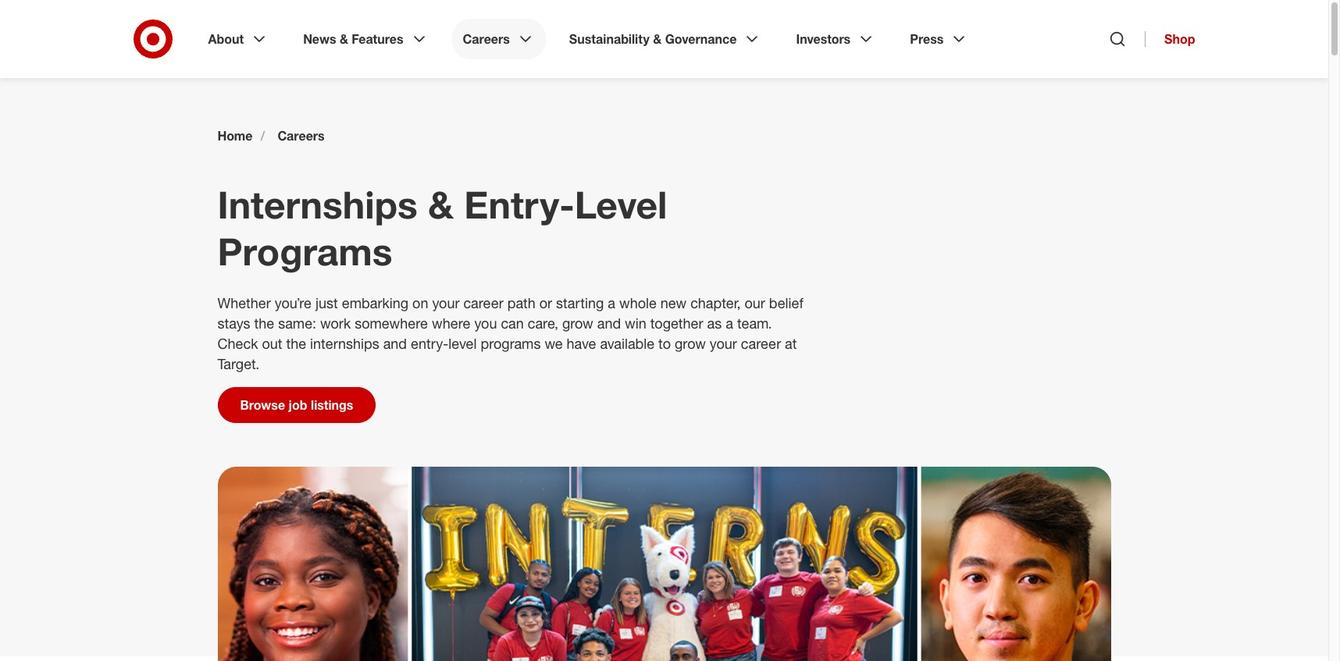 Task type: vqa. For each thing, say whether or not it's contained in the screenshot.
LISTINGS
yes



Task type: describe. For each thing, give the bounding box(es) containing it.
check
[[218, 335, 258, 352]]

press
[[911, 31, 944, 47]]

shop link
[[1146, 31, 1196, 47]]

you
[[475, 315, 497, 332]]

target.
[[218, 356, 260, 373]]

together
[[651, 315, 704, 332]]

where
[[432, 315, 471, 332]]

or
[[540, 295, 553, 312]]

sustainability & governance link
[[559, 19, 773, 59]]

care,
[[528, 315, 559, 332]]

0 vertical spatial and
[[598, 315, 621, 332]]

entry-
[[411, 335, 449, 352]]

internships & entry-level programs
[[218, 182, 668, 274]]

somewhere
[[355, 315, 428, 332]]

& for internships
[[428, 182, 454, 227]]

internships
[[218, 182, 418, 227]]

team.
[[738, 315, 772, 332]]

whether you're just embarking on your career path or starting a whole new chapter, our belief stays the same: work somewhere where you can care, grow and win together as a team. check out the internships and entry-level programs we have available to grow your career at target.
[[218, 295, 804, 373]]

governance
[[665, 31, 737, 47]]

just
[[316, 295, 338, 312]]

a group of people posing for a photo image
[[218, 467, 1112, 662]]

embarking
[[342, 295, 409, 312]]

news
[[303, 31, 336, 47]]

0 horizontal spatial the
[[254, 315, 274, 332]]

to
[[659, 335, 671, 352]]

browse
[[240, 398, 285, 413]]

browse job listings
[[240, 398, 353, 413]]

1 horizontal spatial grow
[[675, 335, 706, 352]]

news & features link
[[292, 19, 440, 59]]

1 horizontal spatial careers link
[[452, 19, 546, 59]]

0 horizontal spatial career
[[464, 295, 504, 312]]

news & features
[[303, 31, 404, 47]]

& for sustainability
[[653, 31, 662, 47]]

about
[[208, 31, 244, 47]]

careers for careers link to the right
[[463, 31, 510, 47]]

listings
[[311, 398, 353, 413]]

& for news
[[340, 31, 348, 47]]

0 horizontal spatial a
[[608, 295, 616, 312]]

available
[[600, 335, 655, 352]]

new
[[661, 295, 687, 312]]

you're
[[275, 295, 312, 312]]

belief
[[770, 295, 804, 312]]

1 vertical spatial career
[[741, 335, 782, 352]]

shop
[[1165, 31, 1196, 47]]

stays
[[218, 315, 251, 332]]

whether
[[218, 295, 271, 312]]



Task type: locate. For each thing, give the bounding box(es) containing it.
path
[[508, 295, 536, 312]]

1 horizontal spatial a
[[726, 315, 734, 332]]

features
[[352, 31, 404, 47]]

0 horizontal spatial careers
[[278, 128, 325, 144]]

as
[[708, 315, 722, 332]]

careers link
[[452, 19, 546, 59], [278, 128, 325, 144]]

& inside internships & entry-level programs
[[428, 182, 454, 227]]

home
[[218, 128, 253, 144]]

out
[[262, 335, 282, 352]]

sustainability & governance
[[570, 31, 737, 47]]

the down same:
[[286, 335, 306, 352]]

and left win
[[598, 315, 621, 332]]

career down team.
[[741, 335, 782, 352]]

at
[[785, 335, 797, 352]]

0 vertical spatial a
[[608, 295, 616, 312]]

a right as
[[726, 315, 734, 332]]

1 horizontal spatial your
[[710, 335, 738, 352]]

work
[[320, 315, 351, 332]]

browse job listings link
[[218, 388, 376, 423]]

1 vertical spatial your
[[710, 335, 738, 352]]

a left "whole"
[[608, 295, 616, 312]]

we
[[545, 335, 563, 352]]

entry-
[[464, 182, 575, 227]]

have
[[567, 335, 597, 352]]

the up out
[[254, 315, 274, 332]]

1 horizontal spatial the
[[286, 335, 306, 352]]

investors link
[[786, 19, 887, 59]]

level
[[575, 182, 668, 227]]

careers
[[463, 31, 510, 47], [278, 128, 325, 144]]

level
[[449, 335, 477, 352]]

0 horizontal spatial careers link
[[278, 128, 325, 144]]

&
[[340, 31, 348, 47], [653, 31, 662, 47], [428, 182, 454, 227]]

0 vertical spatial the
[[254, 315, 274, 332]]

0 vertical spatial careers
[[463, 31, 510, 47]]

careers for leftmost careers link
[[278, 128, 325, 144]]

win
[[625, 315, 647, 332]]

0 horizontal spatial and
[[383, 335, 407, 352]]

grow
[[563, 315, 594, 332], [675, 335, 706, 352]]

1 vertical spatial and
[[383, 335, 407, 352]]

0 vertical spatial careers link
[[452, 19, 546, 59]]

programs
[[218, 229, 393, 274]]

0 horizontal spatial grow
[[563, 315, 594, 332]]

our
[[745, 295, 766, 312]]

1 horizontal spatial and
[[598, 315, 621, 332]]

1 horizontal spatial &
[[428, 182, 454, 227]]

and
[[598, 315, 621, 332], [383, 335, 407, 352]]

about link
[[197, 19, 280, 59]]

1 horizontal spatial career
[[741, 335, 782, 352]]

0 horizontal spatial your
[[432, 295, 460, 312]]

grow down starting
[[563, 315, 594, 332]]

your down as
[[710, 335, 738, 352]]

internships
[[310, 335, 380, 352]]

your up where
[[432, 295, 460, 312]]

career up you
[[464, 295, 504, 312]]

1 horizontal spatial careers
[[463, 31, 510, 47]]

career
[[464, 295, 504, 312], [741, 335, 782, 352]]

investors
[[797, 31, 851, 47]]

2 horizontal spatial &
[[653, 31, 662, 47]]

1 vertical spatial careers link
[[278, 128, 325, 144]]

and down somewhere
[[383, 335, 407, 352]]

the
[[254, 315, 274, 332], [286, 335, 306, 352]]

1 vertical spatial grow
[[675, 335, 706, 352]]

a
[[608, 295, 616, 312], [726, 315, 734, 332]]

1 vertical spatial a
[[726, 315, 734, 332]]

starting
[[556, 295, 604, 312]]

1 vertical spatial the
[[286, 335, 306, 352]]

grow down "together"
[[675, 335, 706, 352]]

sustainability
[[570, 31, 650, 47]]

0 vertical spatial grow
[[563, 315, 594, 332]]

1 vertical spatial careers
[[278, 128, 325, 144]]

home link
[[218, 128, 253, 144]]

programs
[[481, 335, 541, 352]]

can
[[501, 315, 524, 332]]

0 vertical spatial your
[[432, 295, 460, 312]]

job
[[289, 398, 308, 413]]

chapter,
[[691, 295, 741, 312]]

whole
[[620, 295, 657, 312]]

0 horizontal spatial &
[[340, 31, 348, 47]]

& inside 'link'
[[340, 31, 348, 47]]

on
[[413, 295, 429, 312]]

0 vertical spatial career
[[464, 295, 504, 312]]

same:
[[278, 315, 317, 332]]

press link
[[900, 19, 980, 59]]

your
[[432, 295, 460, 312], [710, 335, 738, 352]]



